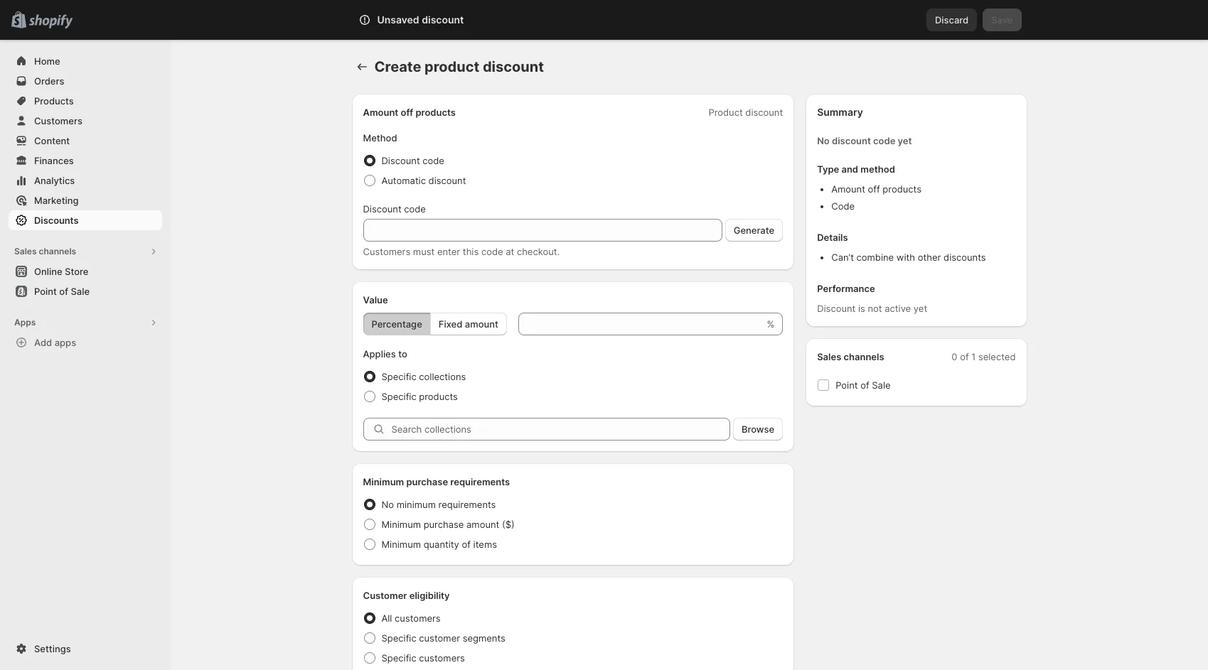 Task type: vqa. For each thing, say whether or not it's contained in the screenshot.
amount in the button
yes



Task type: locate. For each thing, give the bounding box(es) containing it.
checkout.
[[517, 246, 560, 258]]

0 vertical spatial point
[[34, 286, 57, 297]]

point of sale link
[[9, 282, 162, 302]]

details
[[818, 232, 849, 243]]

0 vertical spatial amount
[[465, 319, 499, 330]]

minimum up minimum
[[363, 477, 404, 488]]

requirements for no minimum requirements
[[439, 499, 496, 511]]

sale inside button
[[71, 286, 90, 297]]

products
[[34, 95, 74, 107]]

Discount code text field
[[363, 219, 723, 242]]

minimum purchase amount ($)
[[382, 519, 515, 531]]

0 vertical spatial purchase
[[407, 477, 448, 488]]

products down product
[[416, 107, 456, 118]]

discount code up "automatic"
[[382, 155, 445, 166]]

customers down specific customer segments
[[419, 653, 465, 665]]

performance
[[818, 283, 876, 295]]

0 horizontal spatial no
[[382, 499, 394, 511]]

orders link
[[9, 71, 162, 91]]

1 vertical spatial no
[[382, 499, 394, 511]]

online
[[34, 266, 62, 277]]

1 horizontal spatial no
[[818, 135, 830, 147]]

1 vertical spatial products
[[883, 184, 922, 195]]

0 vertical spatial requirements
[[451, 477, 510, 488]]

specific for specific customers
[[382, 653, 417, 665]]

1 specific from the top
[[382, 371, 417, 383]]

value
[[363, 295, 388, 306]]

minimum for minimum purchase amount ($)
[[382, 519, 421, 531]]

amount off products code
[[832, 184, 922, 212]]

0 vertical spatial sales channels
[[14, 246, 76, 257]]

0 horizontal spatial point of sale
[[34, 286, 90, 297]]

percentage
[[372, 319, 422, 330]]

1 vertical spatial sales channels
[[818, 351, 885, 363]]

1 vertical spatial point
[[836, 380, 858, 391]]

0 vertical spatial channels
[[39, 246, 76, 257]]

yet up the amount off products code
[[898, 135, 913, 147]]

4 specific from the top
[[382, 653, 417, 665]]

1 vertical spatial sales
[[818, 351, 842, 363]]

point
[[34, 286, 57, 297], [836, 380, 858, 391]]

amount inside the amount off products code
[[832, 184, 866, 195]]

discounts
[[34, 215, 79, 226]]

amount up method
[[363, 107, 399, 118]]

home
[[34, 55, 60, 67]]

0 vertical spatial point of sale
[[34, 286, 90, 297]]

off inside the amount off products code
[[868, 184, 881, 195]]

0 vertical spatial yet
[[898, 135, 913, 147]]

requirements up minimum purchase amount ($)
[[439, 499, 496, 511]]

1 vertical spatial customers
[[419, 653, 465, 665]]

customer
[[363, 591, 407, 602]]

this
[[463, 246, 479, 258]]

1 horizontal spatial point
[[836, 380, 858, 391]]

0 of 1 selected
[[952, 351, 1016, 363]]

minimum left 'quantity' at the left bottom
[[382, 539, 421, 551]]

create
[[375, 58, 421, 75]]

discount
[[382, 155, 420, 166], [363, 203, 402, 215], [818, 303, 856, 314]]

1 horizontal spatial yet
[[914, 303, 928, 314]]

purchase up 'quantity' at the left bottom
[[424, 519, 464, 531]]

unsaved discount
[[377, 14, 464, 26]]

customers left must
[[363, 246, 411, 258]]

orders
[[34, 75, 64, 87]]

0 horizontal spatial sales
[[14, 246, 37, 257]]

online store button
[[0, 262, 171, 282]]

customers for specific customers
[[419, 653, 465, 665]]

code up automatic discount
[[423, 155, 445, 166]]

no left minimum
[[382, 499, 394, 511]]

applies to
[[363, 349, 408, 360]]

quantity
[[424, 539, 460, 551]]

fixed amount button
[[430, 313, 507, 336]]

discount up "automatic"
[[382, 155, 420, 166]]

discount down "automatic"
[[363, 203, 402, 215]]

amount up code
[[832, 184, 866, 195]]

customer
[[419, 633, 460, 645]]

generate
[[734, 225, 775, 236]]

1 vertical spatial purchase
[[424, 519, 464, 531]]

purchase up minimum
[[407, 477, 448, 488]]

finances link
[[9, 151, 162, 171]]

discount for unsaved discount
[[422, 14, 464, 26]]

requirements for minimum purchase requirements
[[451, 477, 510, 488]]

0 vertical spatial amount
[[363, 107, 399, 118]]

customers for customers must enter this code at checkout.
[[363, 246, 411, 258]]

specific for specific products
[[382, 391, 417, 403]]

online store link
[[9, 262, 162, 282]]

can't combine with other discounts
[[832, 252, 987, 263]]

sales channels down is
[[818, 351, 885, 363]]

0 horizontal spatial channels
[[39, 246, 76, 257]]

channels inside button
[[39, 246, 76, 257]]

1 horizontal spatial sales
[[818, 351, 842, 363]]

sales down "discount is not active yet"
[[818, 351, 842, 363]]

1 vertical spatial amount
[[832, 184, 866, 195]]

no up the type
[[818, 135, 830, 147]]

requirements up no minimum requirements
[[451, 477, 510, 488]]

minimum down minimum
[[382, 519, 421, 531]]

generate button
[[726, 219, 784, 242]]

0 horizontal spatial amount
[[363, 107, 399, 118]]

code down automatic discount
[[404, 203, 426, 215]]

other
[[918, 252, 942, 263]]

discount code
[[382, 155, 445, 166], [363, 203, 426, 215]]

yet right active
[[914, 303, 928, 314]]

specific customer segments
[[382, 633, 506, 645]]

apps
[[55, 337, 76, 349]]

1 horizontal spatial amount
[[832, 184, 866, 195]]

combine
[[857, 252, 895, 263]]

0 horizontal spatial off
[[401, 107, 414, 118]]

products down collections
[[419, 391, 458, 403]]

shopify image
[[29, 15, 73, 29]]

amount
[[363, 107, 399, 118], [832, 184, 866, 195]]

discount down performance
[[818, 303, 856, 314]]

1 vertical spatial off
[[868, 184, 881, 195]]

sales channels up the online
[[14, 246, 76, 257]]

browse button
[[734, 418, 784, 441]]

customers
[[395, 613, 441, 625], [419, 653, 465, 665]]

products
[[416, 107, 456, 118], [883, 184, 922, 195], [419, 391, 458, 403]]

to
[[399, 349, 408, 360]]

1 horizontal spatial customers
[[363, 246, 411, 258]]

method
[[363, 132, 397, 144]]

specific for specific collections
[[382, 371, 417, 383]]

point inside button
[[34, 286, 57, 297]]

1 vertical spatial customers
[[363, 246, 411, 258]]

no
[[818, 135, 830, 147], [382, 499, 394, 511]]

discount for product discount
[[746, 107, 784, 118]]

2 vertical spatial products
[[419, 391, 458, 403]]

purchase
[[407, 477, 448, 488], [424, 519, 464, 531]]

search
[[422, 14, 452, 26]]

products down method
[[883, 184, 922, 195]]

customers
[[34, 115, 82, 127], [363, 246, 411, 258]]

0 vertical spatial minimum
[[363, 477, 404, 488]]

2 vertical spatial minimum
[[382, 539, 421, 551]]

0 vertical spatial off
[[401, 107, 414, 118]]

analytics
[[34, 175, 75, 186]]

can't
[[832, 252, 854, 263]]

customers down 'customer eligibility'
[[395, 613, 441, 625]]

products inside the amount off products code
[[883, 184, 922, 195]]

channels down is
[[844, 351, 885, 363]]

of inside point of sale link
[[59, 286, 68, 297]]

create product discount
[[375, 58, 544, 75]]

specific for specific customer segments
[[382, 633, 417, 645]]

1 vertical spatial sale
[[873, 380, 891, 391]]

1 vertical spatial amount
[[467, 519, 500, 531]]

with
[[897, 252, 916, 263]]

2 specific from the top
[[382, 391, 417, 403]]

amount right fixed
[[465, 319, 499, 330]]

($)
[[502, 519, 515, 531]]

store
[[65, 266, 89, 277]]

0 vertical spatial sale
[[71, 286, 90, 297]]

1 horizontal spatial off
[[868, 184, 881, 195]]

1 vertical spatial requirements
[[439, 499, 496, 511]]

off down method
[[868, 184, 881, 195]]

sales channels button
[[9, 242, 162, 262]]

off down create
[[401, 107, 414, 118]]

no for no discount code yet
[[818, 135, 830, 147]]

apps button
[[9, 313, 162, 333]]

0 vertical spatial products
[[416, 107, 456, 118]]

1 vertical spatial channels
[[844, 351, 885, 363]]

sales
[[14, 246, 37, 257], [818, 351, 842, 363]]

0 horizontal spatial customers
[[34, 115, 82, 127]]

minimum purchase requirements
[[363, 477, 510, 488]]

minimum quantity of items
[[382, 539, 497, 551]]

0 vertical spatial customers
[[34, 115, 82, 127]]

code up method
[[874, 135, 896, 147]]

sales up the online
[[14, 246, 37, 257]]

0 vertical spatial sales
[[14, 246, 37, 257]]

1 vertical spatial point of sale
[[836, 380, 891, 391]]

discount is not active yet
[[818, 303, 928, 314]]

3 specific from the top
[[382, 633, 417, 645]]

amount up items
[[467, 519, 500, 531]]

1 vertical spatial minimum
[[382, 519, 421, 531]]

0 horizontal spatial sale
[[71, 286, 90, 297]]

discount code down "automatic"
[[363, 203, 426, 215]]

products for amount off products
[[416, 107, 456, 118]]

customers down products
[[34, 115, 82, 127]]

0 horizontal spatial point
[[34, 286, 57, 297]]

minimum
[[363, 477, 404, 488], [382, 519, 421, 531], [382, 539, 421, 551]]

0 vertical spatial no
[[818, 135, 830, 147]]

0 horizontal spatial sales channels
[[14, 246, 76, 257]]

off
[[401, 107, 414, 118], [868, 184, 881, 195]]

online store
[[34, 266, 89, 277]]

automatic discount
[[382, 175, 466, 186]]

0 vertical spatial customers
[[395, 613, 441, 625]]

and
[[842, 164, 859, 175]]

Search collections text field
[[392, 418, 731, 441]]

point of sale inside button
[[34, 286, 90, 297]]

channels up online store
[[39, 246, 76, 257]]



Task type: describe. For each thing, give the bounding box(es) containing it.
no for no minimum requirements
[[382, 499, 394, 511]]

specific products
[[382, 391, 458, 403]]

fixed
[[439, 319, 463, 330]]

discount for no discount code yet
[[832, 135, 871, 147]]

add apps button
[[9, 333, 162, 353]]

no minimum requirements
[[382, 499, 496, 511]]

percentage button
[[363, 313, 431, 336]]

0
[[952, 351, 958, 363]]

amount inside button
[[465, 319, 499, 330]]

1 horizontal spatial sales channels
[[818, 351, 885, 363]]

browse
[[742, 424, 775, 435]]

settings
[[34, 644, 71, 655]]

active
[[885, 303, 912, 314]]

0 vertical spatial discount code
[[382, 155, 445, 166]]

0 vertical spatial discount
[[382, 155, 420, 166]]

selected
[[979, 351, 1016, 363]]

code left at
[[482, 246, 503, 258]]

1
[[972, 351, 976, 363]]

product
[[709, 107, 743, 118]]

sales channels inside button
[[14, 246, 76, 257]]

save button
[[983, 9, 1022, 31]]

fixed amount
[[439, 319, 499, 330]]

discard
[[936, 14, 969, 26]]

finances
[[34, 155, 74, 166]]

is
[[859, 303, 866, 314]]

customers must enter this code at checkout.
[[363, 246, 560, 258]]

items
[[474, 539, 497, 551]]

enter
[[438, 246, 460, 258]]

discount for automatic discount
[[429, 175, 466, 186]]

content
[[34, 135, 70, 147]]

no discount code yet
[[818, 135, 913, 147]]

minimum
[[397, 499, 436, 511]]

off for amount off products
[[401, 107, 414, 118]]

off for amount off products code
[[868, 184, 881, 195]]

1 vertical spatial discount code
[[363, 203, 426, 215]]

amount for amount off products code
[[832, 184, 866, 195]]

not
[[868, 303, 883, 314]]

purchase for amount
[[424, 519, 464, 531]]

1 horizontal spatial sale
[[873, 380, 891, 391]]

settings link
[[9, 640, 162, 660]]

home link
[[9, 51, 162, 71]]

amount off products
[[363, 107, 456, 118]]

customers link
[[9, 111, 162, 131]]

add
[[34, 337, 52, 349]]

product
[[425, 58, 480, 75]]

point of sale button
[[0, 282, 171, 302]]

eligibility
[[410, 591, 450, 602]]

product discount
[[709, 107, 784, 118]]

unsaved
[[377, 14, 420, 26]]

1 vertical spatial discount
[[363, 203, 402, 215]]

save
[[992, 14, 1014, 26]]

add apps
[[34, 337, 76, 349]]

specific customers
[[382, 653, 465, 665]]

1 horizontal spatial channels
[[844, 351, 885, 363]]

applies
[[363, 349, 396, 360]]

1 horizontal spatial point of sale
[[836, 380, 891, 391]]

% text field
[[519, 313, 765, 336]]

purchase for requirements
[[407, 477, 448, 488]]

content link
[[9, 131, 162, 151]]

discounts link
[[9, 211, 162, 231]]

code
[[832, 201, 855, 212]]

segments
[[463, 633, 506, 645]]

customers for all customers
[[395, 613, 441, 625]]

2 vertical spatial discount
[[818, 303, 856, 314]]

method
[[861, 164, 896, 175]]

must
[[413, 246, 435, 258]]

marketing link
[[9, 191, 162, 211]]

products for amount off products code
[[883, 184, 922, 195]]

%
[[767, 319, 775, 330]]

type
[[818, 164, 840, 175]]

marketing
[[34, 195, 79, 206]]

customer eligibility
[[363, 591, 450, 602]]

at
[[506, 246, 515, 258]]

specific collections
[[382, 371, 466, 383]]

1 vertical spatial yet
[[914, 303, 928, 314]]

search button
[[398, 9, 811, 31]]

minimum for minimum quantity of items
[[382, 539, 421, 551]]

type and method
[[818, 164, 896, 175]]

discard button
[[927, 9, 978, 31]]

products link
[[9, 91, 162, 111]]

all
[[382, 613, 392, 625]]

collections
[[419, 371, 466, 383]]

amount for amount off products
[[363, 107, 399, 118]]

0 horizontal spatial yet
[[898, 135, 913, 147]]

summary
[[818, 106, 864, 118]]

discounts
[[944, 252, 987, 263]]

analytics link
[[9, 171, 162, 191]]

all customers
[[382, 613, 441, 625]]

minimum for minimum purchase requirements
[[363, 477, 404, 488]]

customers for customers
[[34, 115, 82, 127]]

automatic
[[382, 175, 426, 186]]

sales inside button
[[14, 246, 37, 257]]



